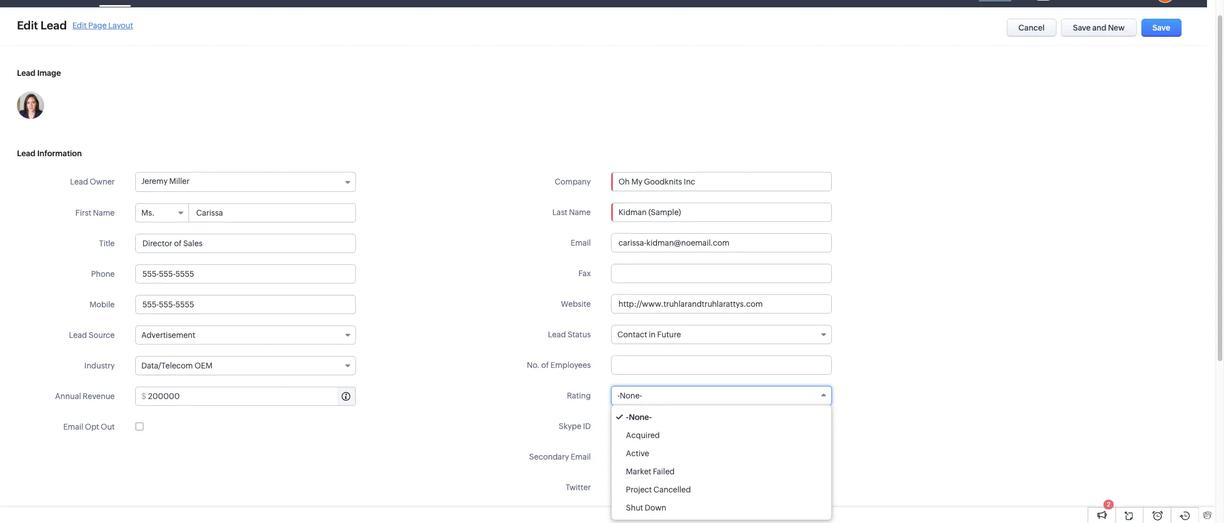 Task type: describe. For each thing, give the bounding box(es) containing it.
email for email opt out
[[63, 422, 83, 431]]

shut down option
[[612, 499, 832, 517]]

acquired
[[626, 431, 660, 440]]

opt
[[85, 422, 99, 431]]

- inside field
[[618, 391, 620, 400]]

shut
[[626, 503, 643, 512]]

project cancelled option
[[612, 481, 832, 499]]

rating
[[567, 391, 591, 400]]

shut down
[[626, 503, 667, 512]]

fax
[[579, 269, 591, 278]]

skype
[[559, 422, 582, 431]]

website
[[561, 300, 591, 309]]

edit lead edit page layout
[[17, 19, 133, 32]]

no.
[[527, 361, 540, 370]]

annual
[[55, 392, 81, 401]]

Ms. field
[[136, 204, 189, 222]]

industry
[[84, 361, 115, 370]]

lead for lead status
[[548, 330, 566, 339]]

cancel
[[1019, 23, 1045, 32]]

lead status
[[548, 330, 591, 339]]

secondary
[[529, 452, 569, 461]]

miller
[[169, 177, 190, 186]]

market failed
[[626, 467, 675, 476]]

Data/Telecom OEM field
[[135, 356, 356, 375]]

ms.
[[141, 208, 155, 217]]

employees
[[551, 361, 591, 370]]

jeremy miller
[[141, 177, 190, 186]]

out
[[101, 422, 115, 431]]

failed
[[653, 467, 675, 476]]

save and new
[[1073, 23, 1125, 32]]

future
[[657, 330, 681, 339]]

name for first name
[[93, 208, 115, 217]]

name for last name
[[569, 208, 591, 217]]

email for email
[[571, 238, 591, 247]]

market failed option
[[612, 463, 832, 481]]

first
[[75, 208, 91, 217]]

0 horizontal spatial edit
[[17, 19, 38, 32]]

in
[[649, 330, 656, 339]]

of
[[542, 361, 549, 370]]

setup element
[[1127, 0, 1150, 7]]

revenue
[[83, 392, 115, 401]]

jeremy
[[141, 177, 168, 186]]

email opt out
[[63, 422, 115, 431]]

- inside option
[[626, 413, 629, 422]]

-none- inside field
[[618, 391, 642, 400]]

edit page layout link
[[73, 21, 133, 30]]

contact
[[618, 330, 647, 339]]

contact in future
[[618, 330, 681, 339]]

create menu element
[[1030, 0, 1058, 7]]

first name
[[75, 208, 115, 217]]

edit inside edit lead edit page layout
[[73, 21, 87, 30]]

-none- inside option
[[626, 413, 652, 422]]

marketplace element
[[1104, 0, 1127, 7]]

lead for lead information
[[17, 149, 35, 158]]

advertisement
[[141, 331, 195, 340]]

Advertisement field
[[135, 326, 356, 345]]

lead left the page
[[40, 19, 67, 32]]



Task type: vqa. For each thing, say whether or not it's contained in the screenshot.
Lead Status
yes



Task type: locate. For each thing, give the bounding box(es) containing it.
1 horizontal spatial name
[[569, 208, 591, 217]]

0 horizontal spatial save
[[1073, 23, 1091, 32]]

1 horizontal spatial -
[[626, 413, 629, 422]]

save down profile image
[[1153, 23, 1171, 32]]

cancel button
[[1007, 19, 1057, 37]]

edit left the page
[[73, 21, 87, 30]]

0 horizontal spatial name
[[93, 208, 115, 217]]

1 vertical spatial -
[[626, 413, 629, 422]]

Contact in Future field
[[611, 325, 832, 344]]

search element
[[1058, 0, 1081, 7]]

name right first
[[93, 208, 115, 217]]

owner
[[90, 177, 115, 186]]

save inside button
[[1073, 23, 1091, 32]]

lead left information
[[17, 149, 35, 158]]

image image
[[17, 92, 44, 119]]

0 vertical spatial email
[[571, 238, 591, 247]]

1 vertical spatial none-
[[629, 413, 652, 422]]

data/telecom
[[141, 361, 193, 370]]

2 save from the left
[[1153, 23, 1171, 32]]

0 vertical spatial -none-
[[618, 391, 642, 400]]

email up 'fax'
[[571, 238, 591, 247]]

profile image
[[1150, 0, 1182, 7]]

name
[[569, 208, 591, 217], [93, 208, 115, 217]]

information
[[37, 149, 82, 158]]

image
[[37, 69, 61, 78]]

name right the last
[[569, 208, 591, 217]]

down
[[645, 503, 667, 512]]

save for save and new
[[1073, 23, 1091, 32]]

1 vertical spatial email
[[63, 422, 83, 431]]

None field
[[612, 173, 832, 191]]

0 horizontal spatial -
[[618, 391, 620, 400]]

save
[[1073, 23, 1091, 32], [1153, 23, 1171, 32]]

annual revenue
[[55, 392, 115, 401]]

edit up lead image on the left of page
[[17, 19, 38, 32]]

oem
[[195, 361, 213, 370]]

title
[[99, 239, 115, 248]]

1 horizontal spatial edit
[[73, 21, 87, 30]]

status
[[568, 330, 591, 339]]

save for save
[[1153, 23, 1171, 32]]

1 save from the left
[[1073, 23, 1091, 32]]

lead for lead owner
[[70, 177, 88, 186]]

last
[[553, 208, 568, 217]]

page
[[88, 21, 107, 30]]

None text field
[[612, 173, 832, 191], [190, 204, 355, 222], [135, 234, 356, 253], [135, 264, 356, 284], [611, 294, 832, 314], [135, 295, 356, 314], [148, 387, 355, 405], [627, 478, 832, 497], [612, 173, 832, 191], [190, 204, 355, 222], [135, 234, 356, 253], [135, 264, 356, 284], [611, 294, 832, 314], [135, 295, 356, 314], [148, 387, 355, 405], [627, 478, 832, 497]]

active
[[626, 449, 649, 458]]

data/telecom oem
[[141, 361, 213, 370]]

lead image
[[17, 69, 61, 78]]

edit
[[17, 19, 38, 32], [73, 21, 87, 30]]

email
[[571, 238, 591, 247], [63, 422, 83, 431], [571, 452, 591, 461]]

twitter
[[566, 483, 591, 492]]

last name
[[553, 208, 591, 217]]

lead left owner
[[70, 177, 88, 186]]

no. of employees
[[527, 361, 591, 370]]

market
[[626, 467, 652, 476]]

lead
[[40, 19, 67, 32], [17, 69, 35, 78], [17, 149, 35, 158], [70, 177, 88, 186], [548, 330, 566, 339], [69, 331, 87, 340]]

cancelled
[[654, 485, 691, 494]]

lead left image
[[17, 69, 35, 78]]

email up twitter
[[571, 452, 591, 461]]

new
[[1109, 23, 1125, 32]]

save button
[[1142, 19, 1182, 37]]

lead source
[[69, 331, 115, 340]]

-none- option
[[612, 408, 832, 426]]

lead owner
[[70, 177, 115, 186]]

project
[[626, 485, 652, 494]]

2 vertical spatial email
[[571, 452, 591, 461]]

email left opt
[[63, 422, 83, 431]]

layout
[[108, 21, 133, 30]]

mobile
[[90, 300, 115, 309]]

save left and
[[1073, 23, 1091, 32]]

1 horizontal spatial save
[[1153, 23, 1171, 32]]

and
[[1093, 23, 1107, 32]]

list box
[[612, 405, 832, 520]]

phone
[[91, 269, 115, 279]]

acquired option
[[612, 426, 832, 444]]

project cancelled
[[626, 485, 691, 494]]

lead for lead source
[[69, 331, 87, 340]]

active option
[[612, 444, 832, 463]]

2
[[1107, 501, 1111, 508]]

save inside button
[[1153, 23, 1171, 32]]

lead left source
[[69, 331, 87, 340]]

0 vertical spatial none-
[[620, 391, 642, 400]]

none-
[[620, 391, 642, 400], [629, 413, 652, 422]]

id
[[583, 422, 591, 431]]

-None- field
[[611, 386, 832, 405]]

-none-
[[618, 391, 642, 400], [626, 413, 652, 422]]

0 vertical spatial -
[[618, 391, 620, 400]]

secondary email
[[529, 452, 591, 461]]

list box containing -none-
[[612, 405, 832, 520]]

none- inside option
[[629, 413, 652, 422]]

None text field
[[611, 203, 832, 222], [611, 233, 832, 253], [611, 264, 832, 283], [611, 356, 832, 375], [611, 417, 832, 436], [611, 447, 832, 467], [611, 203, 832, 222], [611, 233, 832, 253], [611, 264, 832, 283], [611, 356, 832, 375], [611, 417, 832, 436], [611, 447, 832, 467]]

-
[[618, 391, 620, 400], [626, 413, 629, 422]]

1 vertical spatial -none-
[[626, 413, 652, 422]]

skype id
[[559, 422, 591, 431]]

lead left status
[[548, 330, 566, 339]]

save and new button
[[1062, 19, 1137, 37]]

source
[[89, 331, 115, 340]]

lead for lead image
[[17, 69, 35, 78]]

company
[[555, 177, 591, 186]]

none- inside field
[[620, 391, 642, 400]]

lead information
[[17, 149, 82, 158]]

- right rating
[[618, 391, 620, 400]]

$
[[141, 392, 146, 401]]

- up acquired
[[626, 413, 629, 422]]



